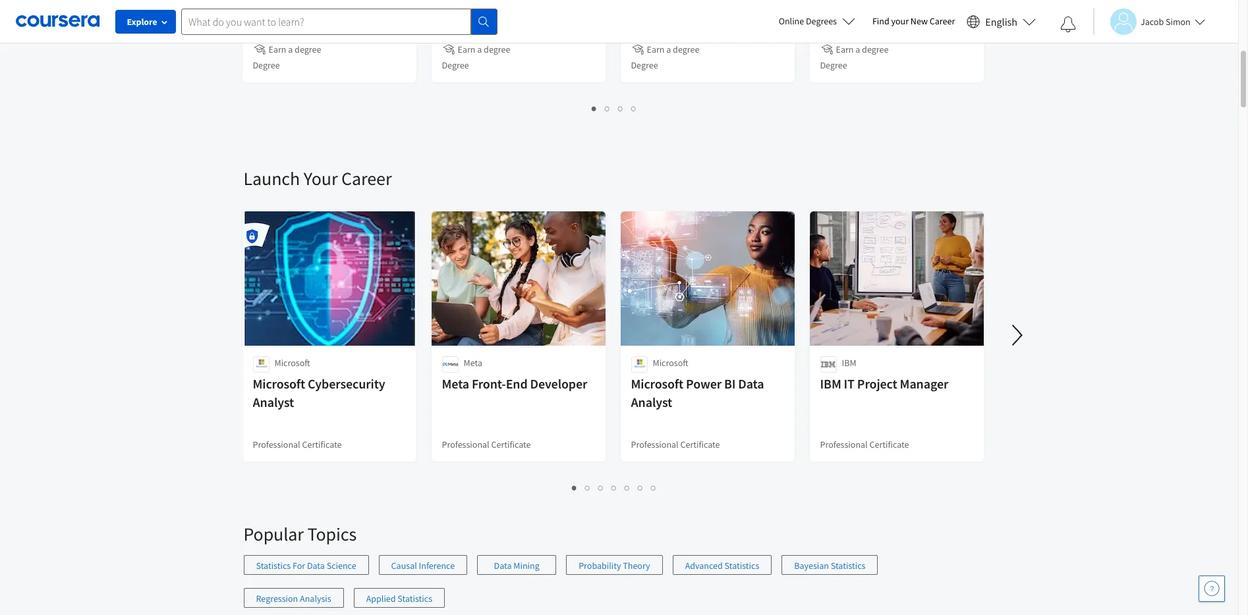 Task type: locate. For each thing, give the bounding box(es) containing it.
meta
[[464, 357, 482, 369], [442, 376, 469, 392]]

3 degree from the left
[[631, 59, 658, 71]]

data
[[352, 0, 378, 13], [555, 0, 581, 13], [879, 15, 905, 31], [738, 376, 764, 392], [307, 560, 325, 572], [494, 560, 512, 572]]

1 horizontal spatial 1
[[592, 102, 597, 115]]

earn for master of science in data science
[[458, 44, 476, 55]]

explore
[[127, 16, 157, 28]]

4 professional from the left
[[820, 439, 868, 451]]

4
[[631, 102, 637, 115], [612, 482, 617, 494]]

master inside the master of applied data science
[[253, 0, 291, 13]]

microsoft right microsoft icon
[[275, 357, 310, 369]]

1 vertical spatial 1 button
[[568, 480, 581, 496]]

1 analyst from the left
[[253, 394, 294, 411]]

meta image
[[442, 357, 458, 373]]

1 professional certificate from the left
[[253, 439, 342, 451]]

0 vertical spatial 4
[[631, 102, 637, 115]]

4 earn from the left
[[836, 44, 854, 55]]

online degrees button
[[768, 7, 866, 36]]

2
[[605, 102, 610, 115], [585, 482, 591, 494]]

1 vertical spatial in
[[866, 15, 876, 31]]

0 vertical spatial 1 button
[[588, 101, 601, 116]]

career
[[930, 15, 955, 27], [341, 167, 392, 190]]

science
[[496, 0, 539, 13], [253, 15, 296, 31], [442, 15, 485, 31], [820, 15, 863, 31], [907, 15, 950, 31], [327, 560, 356, 572]]

certificate down meta front-end developer
[[491, 439, 531, 451]]

1 vertical spatial applied
[[366, 593, 396, 605]]

1 certificate from the left
[[302, 439, 342, 451]]

3
[[618, 102, 624, 115], [598, 482, 604, 494]]

4 degree from the left
[[820, 59, 847, 71]]

1 horizontal spatial 3 button
[[614, 101, 627, 116]]

of for applied
[[293, 0, 304, 13]]

0 vertical spatial list
[[244, 101, 985, 116]]

What do you want to learn? text field
[[181, 8, 471, 35]]

7 button
[[647, 480, 660, 496]]

professional certificate for power
[[631, 439, 720, 451]]

4 degree from the left
[[862, 44, 889, 55]]

1 earn from the left
[[269, 44, 286, 55]]

project
[[857, 376, 897, 392]]

meta right meta icon
[[464, 357, 482, 369]]

2 of from the left
[[482, 0, 494, 13]]

0 horizontal spatial 3
[[598, 482, 604, 494]]

1 vertical spatial meta
[[442, 376, 469, 392]]

analyst
[[253, 394, 294, 411], [631, 394, 672, 411]]

professional certificate down 'front-'
[[442, 439, 531, 451]]

2 button for the left 1 button
[[581, 480, 595, 496]]

3 master from the left
[[820, 0, 858, 13]]

ibm up it
[[842, 357, 857, 369]]

earn for master of applied data science
[[269, 44, 286, 55]]

end
[[506, 376, 528, 392]]

meta for meta front-end developer
[[442, 376, 469, 392]]

a for master of computer science in data science
[[856, 44, 860, 55]]

3 of from the left
[[861, 0, 872, 13]]

analyst down microsoft image
[[631, 394, 672, 411]]

english
[[986, 15, 1018, 28]]

3 earn a degree from the left
[[647, 44, 700, 55]]

4 button for the right 1 button
[[627, 101, 641, 116]]

professional for ibm it project manager
[[820, 439, 868, 451]]

microsoft down microsoft image
[[631, 376, 684, 392]]

2 horizontal spatial master
[[820, 0, 858, 13]]

0 vertical spatial 4 button
[[627, 101, 641, 116]]

career right new at the right of the page
[[930, 15, 955, 27]]

certificate
[[302, 439, 342, 451], [491, 439, 531, 451], [681, 439, 720, 451], [870, 439, 909, 451]]

in inside the master of computer science in data science
[[866, 15, 876, 31]]

bayesian statistics link
[[782, 556, 878, 575]]

of for science
[[482, 0, 494, 13]]

0 horizontal spatial 3 button
[[595, 480, 608, 496]]

certificate for end
[[491, 439, 531, 451]]

1 vertical spatial 2
[[585, 482, 591, 494]]

4 a from the left
[[856, 44, 860, 55]]

ibm
[[842, 357, 857, 369], [820, 376, 841, 392]]

earn a degree
[[269, 44, 321, 55], [458, 44, 510, 55], [647, 44, 700, 55], [836, 44, 889, 55]]

2 earn from the left
[[458, 44, 476, 55]]

0 horizontal spatial analyst
[[253, 394, 294, 411]]

advanced
[[685, 560, 723, 572]]

1 of from the left
[[293, 0, 304, 13]]

data inside master of science in data science
[[555, 0, 581, 13]]

a
[[288, 44, 293, 55], [477, 44, 482, 55], [667, 44, 671, 55], [856, 44, 860, 55]]

1 vertical spatial 3
[[598, 482, 604, 494]]

2 earn a degree from the left
[[458, 44, 510, 55]]

of inside master of science in data science
[[482, 0, 494, 13]]

1 button
[[588, 101, 601, 116], [568, 480, 581, 496]]

1 earn a degree from the left
[[269, 44, 321, 55]]

0 horizontal spatial 2 button
[[581, 480, 595, 496]]

4 button
[[627, 101, 641, 116], [608, 480, 621, 496]]

1 vertical spatial 4
[[612, 482, 617, 494]]

degree
[[253, 59, 280, 71], [442, 59, 469, 71], [631, 59, 658, 71], [820, 59, 847, 71]]

0 horizontal spatial 4
[[612, 482, 617, 494]]

professional certificate up '7'
[[631, 439, 720, 451]]

professional certificate down project
[[820, 439, 909, 451]]

1 horizontal spatial 2
[[605, 102, 610, 115]]

2 button
[[601, 101, 614, 116], [581, 480, 595, 496]]

1 horizontal spatial 1 button
[[588, 101, 601, 116]]

bayesian statistics
[[794, 560, 866, 572]]

1 vertical spatial ibm
[[820, 376, 841, 392]]

your
[[891, 15, 909, 27]]

4 earn a degree from the left
[[836, 44, 889, 55]]

microsoft
[[275, 357, 310, 369], [653, 357, 688, 369], [253, 376, 305, 392], [631, 376, 684, 392]]

1 vertical spatial 2 button
[[581, 480, 595, 496]]

2 list from the top
[[244, 480, 985, 496]]

list inside launch your career carousel element
[[244, 480, 985, 496]]

master inside the master of computer science in data science
[[820, 0, 858, 13]]

4 certificate from the left
[[870, 439, 909, 451]]

developer
[[530, 376, 588, 392]]

3 professional from the left
[[631, 439, 679, 451]]

professional certificate down the microsoft cybersecurity analyst
[[253, 439, 342, 451]]

0 vertical spatial 3 button
[[614, 101, 627, 116]]

1 vertical spatial 1
[[572, 482, 577, 494]]

2 analyst from the left
[[631, 394, 672, 411]]

3 list from the top
[[244, 556, 995, 616]]

causal inference link
[[379, 556, 467, 575]]

master of applied data science
[[253, 0, 378, 31]]

degree
[[295, 44, 321, 55], [484, 44, 510, 55], [673, 44, 700, 55], [862, 44, 889, 55]]

of inside the master of computer science in data science
[[861, 0, 872, 13]]

4 inside launch your career carousel element
[[612, 482, 617, 494]]

3 professional certificate from the left
[[631, 439, 720, 451]]

degree for master of science in data science
[[442, 59, 469, 71]]

degree for in
[[484, 44, 510, 55]]

2 a from the left
[[477, 44, 482, 55]]

statistics left for
[[256, 560, 291, 572]]

analysis
[[300, 593, 331, 605]]

ibm left it
[[820, 376, 841, 392]]

front-
[[472, 376, 506, 392]]

meta for meta
[[464, 357, 482, 369]]

certificate down ibm it project manager
[[870, 439, 909, 451]]

1 horizontal spatial 3
[[618, 102, 624, 115]]

professional
[[253, 439, 300, 451], [442, 439, 489, 451], [631, 439, 679, 451], [820, 439, 868, 451]]

1 vertical spatial 3 button
[[595, 480, 608, 496]]

earn for master of computer science in data science
[[836, 44, 854, 55]]

0 horizontal spatial applied
[[307, 0, 350, 13]]

regression
[[256, 593, 298, 605]]

0 horizontal spatial 2
[[585, 482, 591, 494]]

certificate down "microsoft power bi data analyst"
[[681, 439, 720, 451]]

certificate down the microsoft cybersecurity analyst
[[302, 439, 342, 451]]

1 master from the left
[[253, 0, 291, 13]]

professional certificate for front-
[[442, 439, 531, 451]]

0 horizontal spatial of
[[293, 0, 304, 13]]

1 horizontal spatial 2 button
[[601, 101, 614, 116]]

analyst down microsoft icon
[[253, 394, 294, 411]]

1 horizontal spatial applied
[[366, 593, 396, 605]]

statistics for bayesian statistics
[[831, 560, 866, 572]]

2 certificate from the left
[[491, 439, 531, 451]]

master for master of science in data science
[[442, 0, 480, 13]]

earn a degree for master of applied data science
[[269, 44, 321, 55]]

1 vertical spatial 4 button
[[608, 480, 621, 496]]

1 degree from the left
[[253, 59, 280, 71]]

0 vertical spatial applied
[[307, 0, 350, 13]]

3 button
[[614, 101, 627, 116], [595, 480, 608, 496]]

jacob simon button
[[1093, 8, 1205, 35]]

topics
[[307, 523, 357, 546]]

1 horizontal spatial career
[[930, 15, 955, 27]]

power
[[686, 376, 722, 392]]

professional for meta front-end developer
[[442, 439, 489, 451]]

1 horizontal spatial of
[[482, 0, 494, 13]]

2 vertical spatial list
[[244, 556, 995, 616]]

2 professional from the left
[[442, 439, 489, 451]]

list containing statistics for data science
[[244, 556, 995, 616]]

1 horizontal spatial master
[[442, 0, 480, 13]]

4 professional certificate from the left
[[820, 439, 909, 451]]

data mining link
[[477, 556, 556, 575]]

a for master of applied data science
[[288, 44, 293, 55]]

0 vertical spatial meta
[[464, 357, 482, 369]]

ibm for ibm it project manager
[[820, 376, 841, 392]]

statistics down causal inference
[[398, 593, 432, 605]]

microsoft cybersecurity analyst
[[253, 376, 385, 411]]

master inside master of science in data science
[[442, 0, 480, 13]]

2 horizontal spatial of
[[861, 0, 872, 13]]

find
[[873, 15, 890, 27]]

1 horizontal spatial 4
[[631, 102, 637, 115]]

4 button for the left 1 button
[[608, 480, 621, 496]]

list
[[244, 101, 985, 116], [244, 480, 985, 496], [244, 556, 995, 616]]

earn
[[269, 44, 286, 55], [458, 44, 476, 55], [647, 44, 665, 55], [836, 44, 854, 55]]

earn a degree for master of computer science in data science
[[836, 44, 889, 55]]

3 certificate from the left
[[681, 439, 720, 451]]

1 inside launch your career carousel element
[[572, 482, 577, 494]]

1 horizontal spatial in
[[866, 15, 876, 31]]

0 vertical spatial 2 button
[[601, 101, 614, 116]]

applied statistics
[[366, 593, 432, 605]]

causal inference
[[391, 560, 455, 572]]

for
[[293, 560, 305, 572]]

chevron down image
[[51, 20, 60, 29]]

online degrees
[[779, 15, 837, 27]]

launch
[[244, 167, 300, 190]]

professional certificate
[[253, 439, 342, 451], [442, 439, 531, 451], [631, 439, 720, 451], [820, 439, 909, 451]]

2 for '2' button corresponding to the right 1 button 3 button
[[605, 102, 610, 115]]

0 horizontal spatial in
[[541, 0, 552, 13]]

1 horizontal spatial analyst
[[631, 394, 672, 411]]

2 professional certificate from the left
[[442, 439, 531, 451]]

1 horizontal spatial 4 button
[[627, 101, 641, 116]]

statistics
[[256, 560, 291, 572], [725, 560, 759, 572], [831, 560, 866, 572], [398, 593, 432, 605]]

1 vertical spatial career
[[341, 167, 392, 190]]

1 horizontal spatial ibm
[[842, 357, 857, 369]]

master
[[253, 0, 291, 13], [442, 0, 480, 13], [820, 0, 858, 13]]

1 vertical spatial list
[[244, 480, 985, 496]]

2 degree from the left
[[442, 59, 469, 71]]

meta down meta icon
[[442, 376, 469, 392]]

0 horizontal spatial 4 button
[[608, 480, 621, 496]]

0 vertical spatial ibm
[[842, 357, 857, 369]]

causal
[[391, 560, 417, 572]]

0 vertical spatial 2
[[605, 102, 610, 115]]

None search field
[[181, 8, 498, 35]]

applied
[[307, 0, 350, 13], [366, 593, 396, 605]]

0 horizontal spatial master
[[253, 0, 291, 13]]

it
[[844, 376, 855, 392]]

statistics right the bayesian
[[831, 560, 866, 572]]

career right your
[[341, 167, 392, 190]]

of
[[293, 0, 304, 13], [482, 0, 494, 13], [861, 0, 872, 13]]

2 inside launch your career carousel element
[[585, 482, 591, 494]]

2 master from the left
[[442, 0, 480, 13]]

1
[[592, 102, 597, 115], [572, 482, 577, 494]]

0 vertical spatial in
[[541, 0, 552, 13]]

1 professional from the left
[[253, 439, 300, 451]]

3 button for '2' button corresponding to the right 1 button
[[614, 101, 627, 116]]

4 for '4' button related to the right 1 button
[[631, 102, 637, 115]]

statistics right advanced
[[725, 560, 759, 572]]

2 degree from the left
[[484, 44, 510, 55]]

microsoft down microsoft icon
[[253, 376, 305, 392]]

0 horizontal spatial ibm
[[820, 376, 841, 392]]

of inside the master of applied data science
[[293, 0, 304, 13]]

1 a from the left
[[288, 44, 293, 55]]

0 vertical spatial 3
[[618, 102, 624, 115]]

1 degree from the left
[[295, 44, 321, 55]]

6 button
[[634, 480, 647, 496]]

show notifications image
[[1060, 16, 1076, 32]]

0 horizontal spatial 1
[[572, 482, 577, 494]]

in
[[541, 0, 552, 13], [866, 15, 876, 31]]



Task type: vqa. For each thing, say whether or not it's contained in the screenshot.


Task type: describe. For each thing, give the bounding box(es) containing it.
0 horizontal spatial 1 button
[[568, 480, 581, 496]]

applied statistics link
[[354, 589, 445, 608]]

advanced statistics
[[685, 560, 759, 572]]

2 for 3 button corresponding to the left 1 button '2' button
[[585, 482, 591, 494]]

ibm image
[[820, 357, 837, 373]]

probability theory link
[[566, 556, 663, 575]]

certificate for project
[[870, 439, 909, 451]]

microsoft power bi data analyst
[[631, 376, 764, 411]]

statistics for advanced statistics
[[725, 560, 759, 572]]

degrees
[[806, 15, 837, 27]]

data inside the master of applied data science
[[352, 0, 378, 13]]

6
[[638, 482, 643, 494]]

3 earn from the left
[[647, 44, 665, 55]]

master of computer science in data science
[[820, 0, 950, 31]]

mining
[[514, 560, 540, 572]]

master for master of computer science in data science
[[820, 0, 858, 13]]

analyst inside the microsoft cybersecurity analyst
[[253, 394, 294, 411]]

5 button
[[621, 480, 634, 496]]

popular topics
[[244, 523, 357, 546]]

data mining
[[494, 560, 540, 572]]

in inside master of science in data science
[[541, 0, 552, 13]]

cybersecurity
[[308, 376, 385, 392]]

advanced statistics link
[[673, 556, 772, 575]]

microsoft inside "microsoft power bi data analyst"
[[631, 376, 684, 392]]

3 a from the left
[[667, 44, 671, 55]]

5
[[625, 482, 630, 494]]

professional for microsoft cybersecurity analyst
[[253, 439, 300, 451]]

degree for master of computer science in data science
[[820, 59, 847, 71]]

regression analysis link
[[244, 589, 344, 608]]

probability theory
[[579, 560, 650, 572]]

microsoft right microsoft image
[[653, 357, 688, 369]]

help center image
[[1204, 581, 1220, 597]]

find your new career link
[[866, 13, 962, 30]]

4 for '4' button related to the left 1 button
[[612, 482, 617, 494]]

professional for microsoft power bi data analyst
[[631, 439, 679, 451]]

english button
[[962, 0, 1041, 43]]

theory
[[623, 560, 650, 572]]

degree for master of applied data science
[[253, 59, 280, 71]]

7
[[651, 482, 656, 494]]

0 horizontal spatial career
[[341, 167, 392, 190]]

microsoft inside the microsoft cybersecurity analyst
[[253, 376, 305, 392]]

launch your career
[[244, 167, 392, 190]]

bi
[[724, 376, 736, 392]]

of for computer
[[861, 0, 872, 13]]

simon
[[1166, 15, 1191, 27]]

next slide image
[[1002, 320, 1033, 351]]

1 list from the top
[[244, 101, 985, 116]]

3 button for the left 1 button '2' button
[[595, 480, 608, 496]]

2 button for the right 1 button
[[601, 101, 614, 116]]

master of science in data science
[[442, 0, 581, 31]]

inference
[[419, 560, 455, 572]]

degree for data
[[295, 44, 321, 55]]

explore button
[[115, 10, 176, 34]]

statistics for data science link
[[244, 556, 369, 575]]

microsoft image
[[631, 357, 648, 373]]

data inside "microsoft power bi data analyst"
[[738, 376, 764, 392]]

bayesian
[[794, 560, 829, 572]]

find your new career
[[873, 15, 955, 27]]

computer
[[874, 0, 931, 13]]

jacob simon
[[1141, 15, 1191, 27]]

coursera image
[[16, 11, 100, 32]]

science inside the master of applied data science
[[253, 15, 296, 31]]

popular
[[244, 523, 304, 546]]

0 vertical spatial 1
[[592, 102, 597, 115]]

applied inside the master of applied data science
[[307, 0, 350, 13]]

0 vertical spatial career
[[930, 15, 955, 27]]

certificate for analyst
[[302, 439, 342, 451]]

online
[[779, 15, 804, 27]]

professional certificate for it
[[820, 439, 909, 451]]

regression analysis
[[256, 593, 331, 605]]

earn a degree for master of science in data science
[[458, 44, 510, 55]]

manager
[[900, 376, 949, 392]]

degree for science
[[862, 44, 889, 55]]

meta front-end developer
[[442, 376, 588, 392]]

analyst inside "microsoft power bi data analyst"
[[631, 394, 672, 411]]

ibm for ibm
[[842, 357, 857, 369]]

data inside the master of computer science in data science
[[879, 15, 905, 31]]

a for master of science in data science
[[477, 44, 482, 55]]

statistics for data science
[[256, 560, 356, 572]]

3 inside launch your career carousel element
[[598, 482, 604, 494]]

probability
[[579, 560, 621, 572]]

master for master of applied data science
[[253, 0, 291, 13]]

jacob
[[1141, 15, 1164, 27]]

ibm it project manager
[[820, 376, 949, 392]]

3 degree from the left
[[673, 44, 700, 55]]

launch your career carousel element
[[237, 127, 1248, 507]]

microsoft image
[[253, 357, 269, 373]]

your
[[304, 167, 338, 190]]

professional certificate for cybersecurity
[[253, 439, 342, 451]]

statistics for applied statistics
[[398, 593, 432, 605]]

new
[[911, 15, 928, 27]]

certificate for bi
[[681, 439, 720, 451]]



